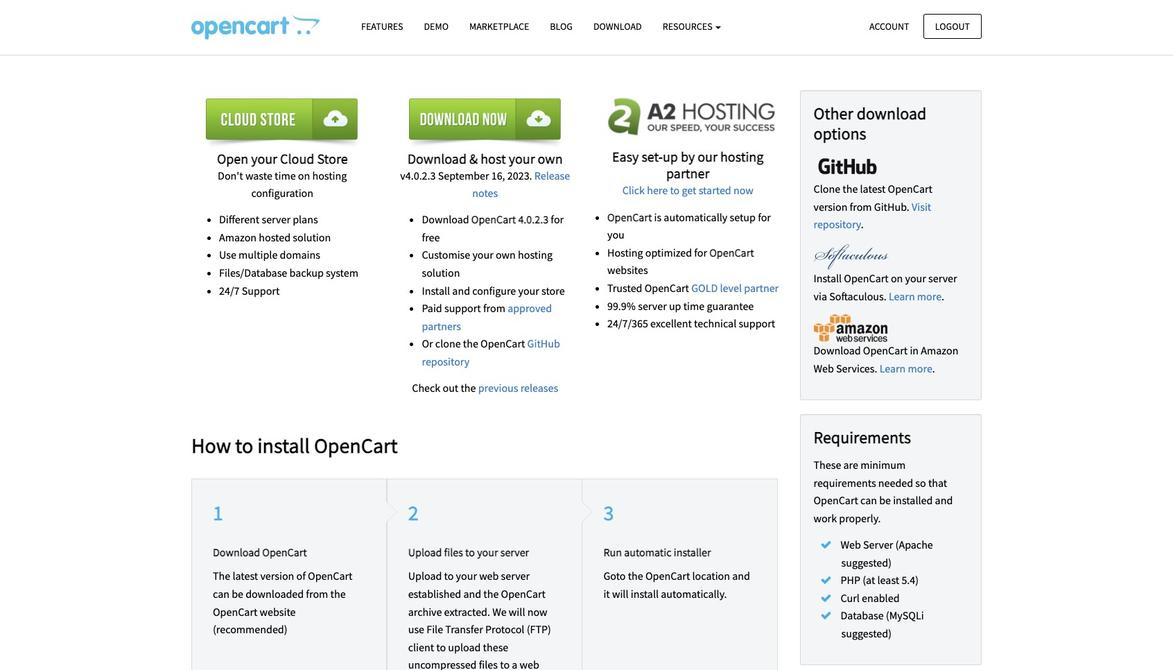 Task type: locate. For each thing, give the bounding box(es) containing it.
1 horizontal spatial repository
[[814, 217, 861, 231]]

optimized
[[646, 245, 692, 259]]

amazon inside the different server plans amazon hosted solution use multiple domains files/database backup system 24/7 support
[[219, 230, 257, 244]]

0 vertical spatial time
[[275, 168, 296, 182]]

learn more . for in
[[880, 361, 936, 375]]

0 vertical spatial version
[[814, 200, 848, 213]]

and up 'extracted.'
[[464, 587, 482, 601]]

1 upload from the top
[[408, 545, 442, 559]]

learn more link for in
[[880, 361, 933, 375]]

version up downloaded
[[260, 569, 294, 583]]

up
[[663, 148, 678, 165], [669, 299, 682, 313]]

download right the blog
[[594, 20, 642, 33]]

1 horizontal spatial solution
[[422, 266, 460, 280]]

1 horizontal spatial will
[[612, 587, 629, 601]]

0 horizontal spatial will
[[509, 605, 525, 618]]

work
[[814, 511, 837, 525]]

domains
[[280, 248, 320, 262]]

solution down plans
[[293, 230, 331, 244]]

0 horizontal spatial web
[[814, 361, 834, 375]]

1 vertical spatial suggested)
[[842, 626, 892, 640]]

more up in
[[918, 289, 942, 303]]

time inside 'hosting optimized for opencart websites trusted opencart gold level partner 99.9% server up time guarantee 24/7/365 excellent technical support'
[[684, 299, 705, 313]]

repository
[[814, 217, 861, 231], [422, 354, 470, 368]]

learn more . for on
[[889, 289, 945, 303]]

location
[[693, 569, 730, 583]]

version inside the latest version of opencart can be downloaded from the opencart website (recommended)
[[260, 569, 294, 583]]

and right location
[[733, 569, 751, 583]]

0 vertical spatial latest
[[861, 182, 886, 196]]

0 vertical spatial more
[[918, 289, 942, 303]]

be down the needed
[[880, 493, 891, 507]]

and
[[453, 283, 470, 297], [936, 493, 953, 507], [733, 569, 751, 583], [464, 587, 482, 601]]

can up properly.
[[861, 493, 878, 507]]

. for on
[[942, 289, 945, 303]]

0 vertical spatial .
[[861, 217, 864, 231]]

1 vertical spatial learn more link
[[880, 361, 933, 375]]

will right the it
[[612, 587, 629, 601]]

own inside 'customise your own hosting solution install and configure your store'
[[496, 248, 516, 262]]

suggested)
[[842, 555, 892, 569], [842, 626, 892, 640]]

out
[[443, 381, 459, 395]]

0 vertical spatial learn
[[889, 289, 915, 303]]

we
[[493, 605, 507, 618]]

to up 'extracted.'
[[466, 545, 475, 559]]

0 vertical spatial hosting
[[721, 148, 764, 165]]

amazon right in
[[921, 343, 959, 357]]

store
[[542, 283, 565, 297]]

hosting down 4.0.2.3
[[518, 248, 553, 262]]

opencart
[[888, 182, 933, 196], [608, 210, 652, 224], [472, 212, 516, 226], [710, 245, 754, 259], [844, 272, 889, 285], [645, 281, 690, 295], [481, 337, 525, 351], [864, 343, 908, 357], [314, 432, 398, 458], [814, 493, 859, 507], [262, 545, 307, 559], [308, 569, 353, 583], [646, 569, 690, 583], [501, 587, 546, 601], [213, 605, 258, 618]]

1 horizontal spatial amazon
[[921, 343, 959, 357]]

customise
[[422, 248, 471, 262]]

download up the
[[213, 545, 260, 559]]

0 vertical spatial own
[[538, 149, 563, 167]]

1 vertical spatial more
[[908, 361, 933, 375]]

files up established
[[444, 545, 463, 559]]

&
[[470, 149, 478, 167]]

for right setup
[[758, 210, 771, 224]]

0 horizontal spatial latest
[[233, 569, 258, 583]]

latest right the
[[233, 569, 258, 583]]

16,
[[492, 168, 505, 182]]

1 vertical spatial be
[[232, 587, 243, 601]]

1 vertical spatial solution
[[422, 266, 460, 280]]

support
[[242, 283, 280, 297]]

1 horizontal spatial latest
[[861, 182, 886, 196]]

more down in
[[908, 361, 933, 375]]

2 horizontal spatial hosting
[[721, 148, 764, 165]]

the right 'goto'
[[628, 569, 644, 583]]

run
[[604, 545, 622, 559]]

0 horizontal spatial repository
[[422, 354, 470, 368]]

0 vertical spatial solution
[[293, 230, 331, 244]]

on down cloud
[[298, 168, 310, 182]]

1 vertical spatial own
[[496, 248, 516, 262]]

0 vertical spatial amazon
[[219, 230, 257, 244]]

from right downloaded
[[306, 587, 328, 601]]

learn right 'softaculous.'
[[889, 289, 915, 303]]

and inside these are minimum requirements needed so that opencart can be installed and work properly.
[[936, 493, 953, 507]]

1 vertical spatial on
[[891, 272, 903, 285]]

up left by
[[663, 148, 678, 165]]

upload inside upload to your web server established and the opencart archive extracted. we will now use file transfer protocol (ftp) client to upload these uncompressed files to
[[408, 569, 442, 583]]

v4.0.2.3 september 16, 2023.
[[400, 168, 535, 182]]

2 horizontal spatial .
[[942, 289, 945, 303]]

download up the services.
[[814, 343, 861, 357]]

different server plans amazon hosted solution use multiple domains files/database backup system 24/7 support
[[219, 212, 359, 297]]

0 vertical spatial upload
[[408, 545, 442, 559]]

can down the
[[213, 587, 230, 601]]

the inside the latest version of opencart can be downloaded from the opencart website (recommended)
[[331, 587, 346, 601]]

your inside open your cloud store don't waste time on hosting configuration
[[251, 149, 278, 167]]

1 vertical spatial amazon
[[921, 343, 959, 357]]

0 vertical spatial on
[[298, 168, 310, 182]]

files
[[444, 545, 463, 559], [479, 658, 498, 670]]

1 vertical spatial now
[[528, 605, 548, 618]]

amazon down different
[[219, 230, 257, 244]]

0 horizontal spatial time
[[275, 168, 296, 182]]

waste
[[246, 168, 273, 182]]

.
[[861, 217, 864, 231], [942, 289, 945, 303], [933, 361, 936, 375]]

0 vertical spatial now
[[734, 183, 754, 197]]

1 horizontal spatial web
[[841, 538, 862, 551]]

1 horizontal spatial install
[[631, 587, 659, 601]]

so
[[916, 476, 927, 490]]

0 horizontal spatial own
[[496, 248, 516, 262]]

1 horizontal spatial can
[[861, 493, 878, 507]]

version
[[814, 200, 848, 213], [260, 569, 294, 583]]

0 vertical spatial up
[[663, 148, 678, 165]]

2 vertical spatial from
[[306, 587, 328, 601]]

files down these on the left
[[479, 658, 498, 670]]

opencart - downloads image
[[191, 15, 320, 40]]

learn more . down in
[[880, 361, 936, 375]]

server inside 'hosting optimized for opencart websites trusted opencart gold level partner 99.9% server up time guarantee 24/7/365 excellent technical support'
[[638, 299, 667, 313]]

now up (ftp)
[[528, 605, 548, 618]]

for down the is automatically setup for you
[[695, 245, 708, 259]]

open
[[217, 149, 248, 167]]

hosting inside 'customise your own hosting solution install and configure your store'
[[518, 248, 553, 262]]

0 horizontal spatial support
[[445, 301, 481, 315]]

(ftp)
[[527, 622, 551, 636]]

open cloud store image
[[206, 99, 359, 150]]

1 horizontal spatial support
[[739, 316, 776, 330]]

and down that
[[936, 493, 953, 507]]

0 horizontal spatial version
[[260, 569, 294, 583]]

install up paid
[[422, 283, 450, 297]]

you
[[608, 228, 625, 242]]

repository for the
[[814, 217, 861, 231]]

0 vertical spatial from
[[850, 200, 872, 213]]

0 horizontal spatial amazon
[[219, 230, 257, 244]]

clone the latest opencart version from github.
[[814, 182, 933, 213]]

install inside install opencart on your server via softaculous.
[[814, 272, 842, 285]]

be left downloaded
[[232, 587, 243, 601]]

learn more link up in
[[889, 289, 942, 303]]

0 vertical spatial can
[[861, 493, 878, 507]]

your inside install opencart on your server via softaculous.
[[906, 272, 927, 285]]

opencart inside upload to your web server established and the opencart archive extracted. we will now use file transfer protocol (ftp) client to upload these uncompressed files to
[[501, 587, 546, 601]]

1 horizontal spatial hosting
[[518, 248, 553, 262]]

hosting right our
[[721, 148, 764, 165]]

more
[[918, 289, 942, 303], [908, 361, 933, 375]]

2 upload from the top
[[408, 569, 442, 583]]

now inside easy set-up by our hosting partner click here to get started now
[[734, 183, 754, 197]]

0 vertical spatial install
[[258, 432, 310, 458]]

for inside the for free
[[551, 212, 564, 226]]

1 vertical spatial learn more .
[[880, 361, 936, 375]]

0 horizontal spatial partner
[[667, 165, 710, 182]]

learn more link for on
[[889, 289, 942, 303]]

1 vertical spatial support
[[739, 316, 776, 330]]

2 vertical spatial hosting
[[518, 248, 553, 262]]

1 vertical spatial will
[[509, 605, 525, 618]]

amazon inside "download opencart in amazon web services."
[[921, 343, 959, 357]]

own down the for free on the top left of page
[[496, 248, 516, 262]]

time
[[275, 168, 296, 182], [684, 299, 705, 313]]

hosting down store
[[312, 168, 347, 182]]

1 horizontal spatial .
[[933, 361, 936, 375]]

download opencart in amazon web services.
[[814, 343, 959, 375]]

0 vertical spatial will
[[612, 587, 629, 601]]

services.
[[837, 361, 878, 375]]

from inside "clone the latest opencart version from github."
[[850, 200, 872, 213]]

0 vertical spatial repository
[[814, 217, 861, 231]]

solution down customise
[[422, 266, 460, 280]]

repository up softaculous image
[[814, 217, 861, 231]]

configure
[[473, 283, 516, 297]]

2 horizontal spatial for
[[758, 210, 771, 224]]

up up excellent
[[669, 299, 682, 313]]

1 horizontal spatial version
[[814, 200, 848, 213]]

5.4)
[[902, 573, 919, 587]]

v4.0.2.3
[[400, 168, 436, 182]]

upload up established
[[408, 569, 442, 583]]

download up free
[[422, 212, 469, 226]]

1 vertical spatial version
[[260, 569, 294, 583]]

1 horizontal spatial from
[[483, 301, 506, 315]]

learn more link
[[889, 289, 942, 303], [880, 361, 933, 375]]

and up paid support from
[[453, 283, 470, 297]]

from down configure
[[483, 301, 506, 315]]

time down gold at the right of page
[[684, 299, 705, 313]]

0 horizontal spatial on
[[298, 168, 310, 182]]

1 horizontal spatial now
[[734, 183, 754, 197]]

from left github.
[[850, 200, 872, 213]]

0 horizontal spatial install
[[258, 432, 310, 458]]

will inside upload to your web server established and the opencart archive extracted. we will now use file transfer protocol (ftp) client to upload these uncompressed files to
[[509, 605, 525, 618]]

support down guarantee at the right top
[[739, 316, 776, 330]]

1 vertical spatial latest
[[233, 569, 258, 583]]

1 horizontal spatial time
[[684, 299, 705, 313]]

1 horizontal spatial partner
[[745, 281, 779, 295]]

repository inside 'visit repository'
[[814, 217, 861, 231]]

how
[[191, 432, 231, 458]]

and inside 'customise your own hosting solution install and configure your store'
[[453, 283, 470, 297]]

now up setup
[[734, 183, 754, 197]]

downloaded
[[246, 587, 304, 601]]

amazon for different server plans amazon hosted solution use multiple domains files/database backup system 24/7 support
[[219, 230, 257, 244]]

host
[[481, 149, 506, 167]]

enabled
[[862, 591, 900, 605]]

or
[[422, 337, 433, 351]]

0 horizontal spatial files
[[444, 545, 463, 559]]

0 horizontal spatial now
[[528, 605, 548, 618]]

0 horizontal spatial for
[[551, 212, 564, 226]]

github
[[528, 337, 560, 351]]

1 vertical spatial learn
[[880, 361, 906, 375]]

the right downloaded
[[331, 587, 346, 601]]

0 vertical spatial web
[[814, 361, 834, 375]]

paid support from
[[422, 301, 508, 315]]

to up established
[[444, 569, 454, 583]]

0 vertical spatial files
[[444, 545, 463, 559]]

upload down the 2
[[408, 545, 442, 559]]

2 horizontal spatial from
[[850, 200, 872, 213]]

transfer
[[446, 622, 483, 636]]

check out the previous releases
[[412, 381, 559, 395]]

1 vertical spatial partner
[[745, 281, 779, 295]]

time inside open your cloud store don't waste time on hosting configuration
[[275, 168, 296, 182]]

24/7
[[219, 283, 240, 297]]

hosting inside easy set-up by our hosting partner click here to get started now
[[721, 148, 764, 165]]

server for install opencart on your server via softaculous.
[[929, 272, 958, 285]]

will
[[612, 587, 629, 601], [509, 605, 525, 618]]

or clone the opencart
[[422, 337, 528, 351]]

web left server
[[841, 538, 862, 551]]

download up v4.0.2.3
[[408, 149, 467, 167]]

download for download & host your own
[[408, 149, 467, 167]]

to left get
[[670, 183, 680, 197]]

up inside 'hosting optimized for opencart websites trusted opencart gold level partner 99.9% server up time guarantee 24/7/365 excellent technical support'
[[669, 299, 682, 313]]

0 vertical spatial support
[[445, 301, 481, 315]]

solution inside 'customise your own hosting solution install and configure your store'
[[422, 266, 460, 280]]

0 horizontal spatial hosting
[[312, 168, 347, 182]]

marketplace link
[[459, 15, 540, 39]]

0 horizontal spatial be
[[232, 587, 243, 601]]

technical
[[694, 316, 737, 330]]

1 horizontal spatial files
[[479, 658, 498, 670]]

excellent
[[651, 316, 692, 330]]

for right 4.0.2.3
[[551, 212, 564, 226]]

release notes link
[[473, 168, 570, 200]]

1 vertical spatial up
[[669, 299, 682, 313]]

the latest version of opencart can be downloaded from the opencart website (recommended)
[[213, 569, 353, 636]]

opencart inside goto the opencart location and it will install automatically.
[[646, 569, 690, 583]]

on inside open your cloud store don't waste time on hosting configuration
[[298, 168, 310, 182]]

learn for in
[[880, 361, 906, 375]]

0 vertical spatial learn more .
[[889, 289, 945, 303]]

the down web
[[484, 587, 499, 601]]

repository down clone
[[422, 354, 470, 368]]

protocol
[[486, 622, 525, 636]]

1 horizontal spatial install
[[814, 272, 842, 285]]

suggested) down database
[[842, 626, 892, 640]]

learn more link down in
[[880, 361, 933, 375]]

solution inside the different server plans amazon hosted solution use multiple domains files/database backup system 24/7 support
[[293, 230, 331, 244]]

from inside the latest version of opencart can be downloaded from the opencart website (recommended)
[[306, 587, 328, 601]]

the down github image
[[843, 182, 858, 196]]

learn more . up in
[[889, 289, 945, 303]]

0 horizontal spatial .
[[861, 217, 864, 231]]

1 vertical spatial upload
[[408, 569, 442, 583]]

server inside install opencart on your server via softaculous.
[[929, 272, 958, 285]]

1 vertical spatial can
[[213, 587, 230, 601]]

1 vertical spatial from
[[483, 301, 506, 315]]

approved partners
[[422, 301, 552, 333]]

support
[[445, 301, 481, 315], [739, 316, 776, 330]]

version down clone
[[814, 200, 848, 213]]

web left the services.
[[814, 361, 834, 375]]

time up configuration
[[275, 168, 296, 182]]

partner right level
[[745, 281, 779, 295]]

0 horizontal spatial from
[[306, 587, 328, 601]]

repository for clone
[[422, 354, 470, 368]]

0 horizontal spatial install
[[422, 283, 450, 297]]

amazon for download opencart in amazon web services.
[[921, 343, 959, 357]]

server for upload to your web server established and the opencart archive extracted. we will now use file transfer protocol (ftp) client to upload these uncompressed files to 
[[501, 569, 530, 583]]

0 horizontal spatial solution
[[293, 230, 331, 244]]

download inside "download opencart in amazon web services."
[[814, 343, 861, 357]]

visit repository
[[814, 200, 932, 231]]

server inside the different server plans amazon hosted solution use multiple domains files/database backup system 24/7 support
[[262, 212, 291, 226]]

1 horizontal spatial be
[[880, 493, 891, 507]]

features link
[[351, 15, 414, 39]]

0 vertical spatial be
[[880, 493, 891, 507]]

repository inside github repository
[[422, 354, 470, 368]]

1 suggested) from the top
[[842, 555, 892, 569]]

opencart inside these are minimum requirements needed so that opencart can be installed and work properly.
[[814, 493, 859, 507]]

on down 'visit repository'
[[891, 272, 903, 285]]

latest up github.
[[861, 182, 886, 196]]

installer
[[674, 545, 711, 559]]

partner up click here to get started now "link"
[[667, 165, 710, 182]]

1 vertical spatial repository
[[422, 354, 470, 368]]

own up release
[[538, 149, 563, 167]]

upload
[[408, 545, 442, 559], [408, 569, 442, 583]]

0 vertical spatial suggested)
[[842, 555, 892, 569]]

web inside "download opencart in amazon web services."
[[814, 361, 834, 375]]

0 vertical spatial learn more link
[[889, 289, 942, 303]]

store
[[317, 149, 348, 167]]

1 horizontal spatial on
[[891, 272, 903, 285]]

0 vertical spatial partner
[[667, 165, 710, 182]]

be
[[880, 493, 891, 507], [232, 587, 243, 601]]

softaculous image
[[814, 242, 889, 270]]

(recommended)
[[213, 622, 288, 636]]

learn right the services.
[[880, 361, 906, 375]]

2
[[408, 499, 419, 526]]

learn more .
[[889, 289, 945, 303], [880, 361, 936, 375]]

github image
[[814, 153, 882, 180]]

suggested) up (at
[[842, 555, 892, 569]]

partner
[[667, 165, 710, 182], [745, 281, 779, 295]]

will right the we
[[509, 605, 525, 618]]

1 vertical spatial install
[[631, 587, 659, 601]]

support up partners
[[445, 301, 481, 315]]

1 vertical spatial hosting
[[312, 168, 347, 182]]

can inside the latest version of opencart can be downloaded from the opencart website (recommended)
[[213, 587, 230, 601]]

1 vertical spatial time
[[684, 299, 705, 313]]

install up the via
[[814, 272, 842, 285]]

server inside upload to your web server established and the opencart archive extracted. we will now use file transfer protocol (ftp) client to upload these uncompressed files to
[[501, 569, 530, 583]]

1 horizontal spatial for
[[695, 245, 708, 259]]

will inside goto the opencart location and it will install automatically.
[[612, 587, 629, 601]]

can
[[861, 493, 878, 507], [213, 587, 230, 601]]

4.0.2.3
[[518, 212, 549, 226]]

paid
[[422, 301, 442, 315]]

our
[[698, 148, 718, 165]]



Task type: describe. For each thing, give the bounding box(es) containing it.
more for your
[[918, 289, 942, 303]]

to down these on the left
[[500, 658, 510, 670]]

github repository
[[422, 337, 560, 368]]

opencart inside "clone the latest opencart version from github."
[[888, 182, 933, 196]]

2 suggested) from the top
[[842, 626, 892, 640]]

database
[[841, 609, 884, 622]]

established
[[408, 587, 461, 601]]

github.
[[875, 200, 910, 213]]

september
[[438, 168, 489, 182]]

web inside web server (apache suggested) php (at least 5.4) curl enabled database (mysqli suggested)
[[841, 538, 862, 551]]

hosting optimized for opencart websites trusted opencart gold level partner 99.9% server up time guarantee 24/7/365 excellent technical support
[[608, 245, 779, 330]]

(mysqli
[[886, 609, 925, 622]]

1 horizontal spatial own
[[538, 149, 563, 167]]

download opencart
[[213, 545, 307, 559]]

download for download opencart in amazon web services.
[[814, 343, 861, 357]]

github repository link
[[422, 337, 560, 368]]

the right out
[[461, 381, 476, 395]]

blog link
[[540, 15, 583, 39]]

now inside upload to your web server established and the opencart archive extracted. we will now use file transfer protocol (ftp) client to upload these uncompressed files to
[[528, 605, 548, 618]]

these are minimum requirements needed so that opencart can be installed and work properly.
[[814, 458, 953, 525]]

these
[[814, 458, 842, 472]]

website
[[260, 605, 296, 618]]

hosting
[[608, 245, 644, 259]]

. for in
[[933, 361, 936, 375]]

gold
[[692, 281, 718, 295]]

upload for upload to your web server established and the opencart archive extracted. we will now use file transfer protocol (ftp) client to upload these uncompressed files to 
[[408, 569, 442, 583]]

logout link
[[924, 14, 982, 39]]

backup
[[290, 266, 324, 280]]

set-
[[642, 148, 663, 165]]

don't
[[218, 168, 243, 182]]

automatic
[[624, 545, 672, 559]]

multiple
[[239, 248, 278, 262]]

use
[[219, 248, 236, 262]]

and inside upload to your web server established and the opencart archive extracted. we will now use file transfer protocol (ftp) client to upload these uncompressed files to
[[464, 587, 482, 601]]

up inside easy set-up by our hosting partner click here to get started now
[[663, 148, 678, 165]]

guarantee
[[707, 299, 754, 313]]

download
[[857, 103, 927, 124]]

cloud
[[280, 149, 315, 167]]

run automatic installer
[[604, 545, 711, 559]]

99.9%
[[608, 299, 636, 313]]

of
[[297, 569, 306, 583]]

click here to get started now link
[[623, 183, 754, 197]]

be inside the latest version of opencart can be downloaded from the opencart website (recommended)
[[232, 587, 243, 601]]

1
[[213, 499, 223, 526]]

use
[[408, 622, 425, 636]]

features
[[361, 20, 403, 33]]

visit repository link
[[814, 200, 932, 231]]

curl
[[841, 591, 860, 605]]

file
[[427, 622, 443, 636]]

clone
[[436, 337, 461, 351]]

to up uncompressed
[[437, 640, 446, 654]]

server for upload files to your server
[[501, 545, 529, 559]]

that
[[929, 476, 948, 490]]

download for download opencart 4.0.2.3
[[422, 212, 469, 226]]

the inside upload to your web server established and the opencart archive extracted. we will now use file transfer protocol (ftp) client to upload these uncompressed files to
[[484, 587, 499, 601]]

least
[[878, 573, 900, 587]]

install inside 'customise your own hosting solution install and configure your store'
[[422, 283, 450, 297]]

here
[[647, 183, 668, 197]]

partner inside easy set-up by our hosting partner click here to get started now
[[667, 165, 710, 182]]

more for amazon
[[908, 361, 933, 375]]

files inside upload to your web server established and the opencart archive extracted. we will now use file transfer protocol (ftp) client to upload these uncompressed files to
[[479, 658, 498, 670]]

install inside goto the opencart location and it will install automatically.
[[631, 587, 659, 601]]

previous
[[478, 381, 519, 395]]

plans
[[293, 212, 318, 226]]

download opencart now image
[[409, 99, 562, 150]]

hosted
[[259, 230, 291, 244]]

opencart inside install opencart on your server via softaculous.
[[844, 272, 889, 285]]

and inside goto the opencart location and it will install automatically.
[[733, 569, 751, 583]]

by
[[681, 148, 695, 165]]

download for download opencart
[[213, 545, 260, 559]]

account
[[870, 20, 910, 32]]

learn for on
[[889, 289, 915, 303]]

notes
[[473, 186, 498, 200]]

to inside easy set-up by our hosting partner click here to get started now
[[670, 183, 680, 197]]

partner inside 'hosting optimized for opencart websites trusted opencart gold level partner 99.9% server up time guarantee 24/7/365 excellent technical support'
[[745, 281, 779, 295]]

how to install opencart
[[191, 432, 398, 458]]

other
[[814, 103, 854, 124]]

approved partners link
[[422, 301, 552, 333]]

visit
[[912, 200, 932, 213]]

minimum
[[861, 458, 906, 472]]

latest inside "clone the latest opencart version from github."
[[861, 182, 886, 196]]

requirements
[[814, 476, 877, 490]]

on inside install opencart on your server via softaculous.
[[891, 272, 903, 285]]

files/database
[[219, 266, 287, 280]]

the right clone
[[463, 337, 479, 351]]

download for download
[[594, 20, 642, 33]]

(apache
[[896, 538, 934, 551]]

get
[[682, 183, 697, 197]]

level
[[720, 281, 742, 295]]

installed
[[894, 493, 933, 507]]

php
[[841, 573, 861, 587]]

for inside 'hosting optimized for opencart websites trusted opencart gold level partner 99.9% server up time guarantee 24/7/365 excellent technical support'
[[695, 245, 708, 259]]

setup
[[730, 210, 756, 224]]

opencart inside "download opencart in amazon web services."
[[864, 343, 908, 357]]

client
[[408, 640, 434, 654]]

goto the opencart location and it will install automatically.
[[604, 569, 751, 601]]

can inside these are minimum requirements needed so that opencart can be installed and work properly.
[[861, 493, 878, 507]]

version inside "clone the latest opencart version from github."
[[814, 200, 848, 213]]

to right how
[[235, 432, 253, 458]]

properly.
[[840, 511, 881, 525]]

partners
[[422, 319, 461, 333]]

the inside "clone the latest opencart version from github."
[[843, 182, 858, 196]]

uncompressed
[[408, 658, 477, 670]]

requirements
[[814, 426, 912, 448]]

for free
[[422, 212, 564, 244]]

get started now image
[[604, 94, 781, 140]]

is
[[655, 210, 662, 224]]

via
[[814, 289, 828, 303]]

softaculous.
[[830, 289, 887, 303]]

marketplace
[[470, 20, 530, 33]]

your inside upload to your web server established and the opencart archive extracted. we will now use file transfer protocol (ftp) client to upload these uncompressed files to
[[456, 569, 477, 583]]

be inside these are minimum requirements needed so that opencart can be installed and work properly.
[[880, 493, 891, 507]]

previous releases link
[[478, 381, 559, 395]]

gold level partner link
[[692, 281, 779, 295]]

hosting inside open your cloud store don't waste time on hosting configuration
[[312, 168, 347, 182]]

support inside 'hosting optimized for opencart websites trusted opencart gold level partner 99.9% server up time guarantee 24/7/365 excellent technical support'
[[739, 316, 776, 330]]

the inside goto the opencart location and it will install automatically.
[[628, 569, 644, 583]]

upload for upload files to your server
[[408, 545, 442, 559]]

in
[[910, 343, 919, 357]]

logout
[[936, 20, 971, 32]]

web server (apache suggested) php (at least 5.4) curl enabled database (mysqli suggested)
[[841, 538, 934, 640]]

upload files to your server
[[408, 545, 529, 559]]

server
[[864, 538, 894, 551]]

demo link
[[414, 15, 459, 39]]

for inside the is automatically setup for you
[[758, 210, 771, 224]]

latest inside the latest version of opencart can be downloaded from the opencart website (recommended)
[[233, 569, 258, 583]]

approved
[[508, 301, 552, 315]]

other download options
[[814, 103, 927, 144]]



Task type: vqa. For each thing, say whether or not it's contained in the screenshot.
upload
yes



